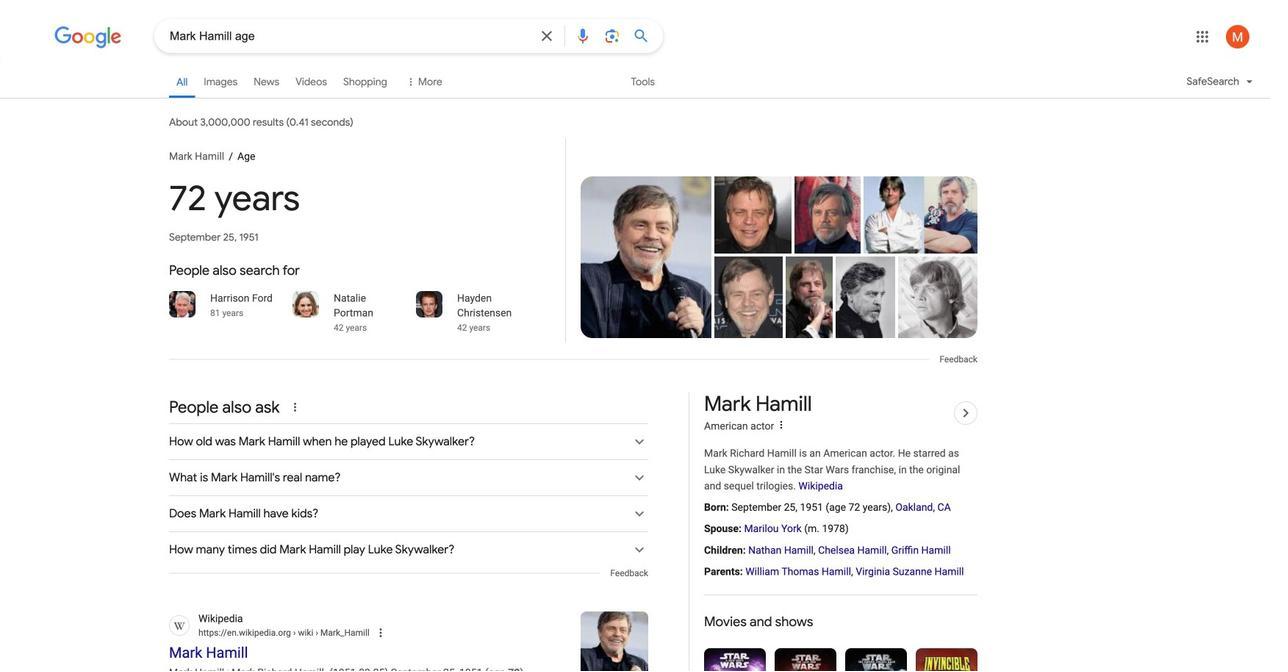 Task type: describe. For each thing, give the bounding box(es) containing it.
hayden christensen image
[[416, 291, 443, 318]]

mark hamill - simple english wikipedia, the free encyclopedia image
[[786, 257, 837, 338]]

more options image
[[776, 419, 788, 431]]

natalie portman image
[[293, 291, 319, 318]]

mark hamill - age, family, bio | famous birthdays image
[[709, 257, 790, 338]]

empire strikes back' at 40: see mark hamill in rare 'star ... image
[[862, 257, 984, 338]]

mark hamill age from en.wikipedia.org image
[[581, 612, 648, 671]]

mark hamill - biography - imdb image
[[833, 257, 897, 338]]

mark hamill image
[[715, 176, 792, 254]]

google image
[[54, 26, 122, 49]]



Task type: locate. For each thing, give the bounding box(es) containing it.
search by image image
[[604, 27, 621, 45]]

harrison ford image
[[169, 291, 196, 318]]

None text field
[[291, 628, 370, 638]]

search by voice image
[[574, 27, 592, 45]]

Search text field
[[170, 28, 529, 46]]

None search field
[[0, 18, 663, 53]]

mark hamill | wookieepedia | fandom image
[[795, 176, 861, 265]]

heading
[[169, 138, 551, 165], [169, 165, 551, 246], [169, 263, 551, 278], [704, 393, 812, 416], [704, 613, 978, 631]]

more options image
[[774, 418, 789, 432]]

None text field
[[199, 627, 370, 640]]

navigation
[[0, 65, 1270, 107]]

star wars' mark hamill turns 63 years old today image
[[863, 176, 979, 254]]



